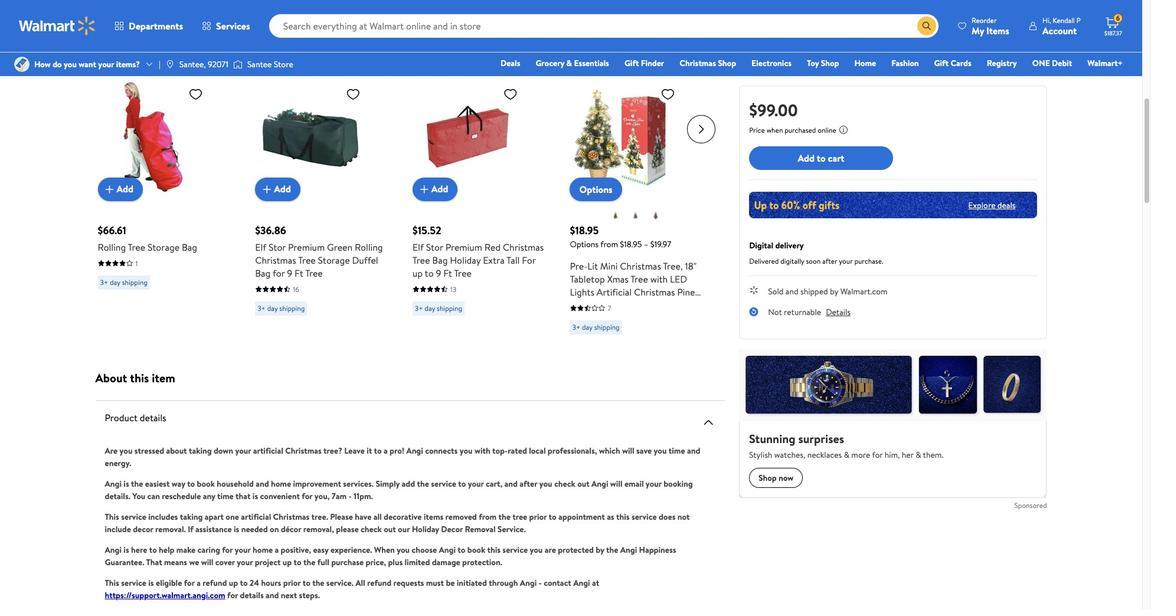 Task type: locate. For each thing, give the bounding box(es) containing it.
plus
[[388, 557, 403, 569]]

this inside this service includes taking apart one artificial christmas tree. please have all decorative items removed from the tree prior to appointment as this service does not include decor removal. if assistance is needed on décor removal, please check out our holiday decor removal service.
[[616, 511, 630, 523]]

gift inside gift finder link
[[625, 57, 639, 69]]

ft inside $36.86 elf stor premium green rolling christmas tree storage duffel bag for 9 ft tree
[[295, 267, 303, 280]]

will inside angi is the easiest way to book household and home improvement services. simply add the service to your cart, and after you check out angi will email your booking details. you can reschedule any time that is convenient for you, 7am - 11pm.
[[610, 478, 623, 490]]

1 horizontal spatial holiday
[[450, 254, 481, 267]]

and inside this service is eligible for a refund up to 24 hours prior to the service. all refund requests must be initiated through angi - contact angi at https://support.walmart.angi.com for details and next steps.
[[266, 590, 279, 602]]

0 horizontal spatial details
[[140, 412, 166, 424]]

in
[[168, 23, 178, 39]]

bag inside $66.61 rolling tree storage bag
[[182, 241, 197, 254]]

3+ day shipping for $66.61
[[100, 277, 147, 287]]

that down "in" at the left of page
[[159, 40, 174, 51]]

tabletop down pine
[[650, 311, 685, 324]]

tree up '13'
[[454, 267, 472, 280]]

1 product group from the left
[[98, 58, 229, 339]]

1 rolling from the left
[[98, 241, 126, 254]]

next
[[281, 590, 297, 602]]

cover
[[215, 557, 235, 569]]

0 horizontal spatial $18.95
[[570, 223, 599, 238]]

is up the 'guarantee.'
[[124, 544, 129, 556]]

service
[[431, 478, 456, 490], [121, 511, 146, 523], [632, 511, 657, 523], [503, 544, 528, 556], [121, 577, 146, 589]]

1 9 from the left
[[287, 267, 292, 280]]

from
[[601, 238, 618, 250], [479, 511, 497, 523]]

1 horizontal spatial stor
[[426, 241, 443, 254]]

grocery & essentials link
[[530, 57, 615, 70]]

add to favorites list, rolling tree storage bag image
[[189, 86, 203, 101]]

1 horizontal spatial details
[[240, 590, 264, 602]]

0 horizontal spatial up
[[229, 577, 238, 589]]

1 gift from the left
[[625, 57, 639, 69]]

add to cart image
[[260, 182, 274, 196]]

1 vertical spatial -
[[539, 577, 542, 589]]

not returnable details
[[768, 306, 851, 318]]

options up pre-
[[570, 238, 599, 250]]

1 horizontal spatial add to cart image
[[417, 182, 431, 196]]

this inside this service is eligible for a refund up to 24 hours prior to the service. all refund requests must be initiated through angi - contact angi at https://support.walmart.angi.com for details and next steps.
[[105, 577, 119, 589]]

service up decor at left bottom
[[121, 511, 146, 523]]

tree?
[[324, 445, 342, 457]]

0 horizontal spatial a
[[197, 577, 201, 589]]

taking left down
[[189, 445, 212, 457]]

after inside angi is the easiest way to book household and home improvement services. simply add the service to your cart, and after you check out angi will email your booking details. you can reschedule any time that is convenient for you, 7am - 11pm.
[[520, 478, 537, 490]]

items inside this service includes taking apart one artificial christmas tree. please have all decorative items removed from the tree prior to appointment as this service does not include decor removal. if assistance is needed on décor removal, please check out our holiday decor removal service.
[[424, 511, 444, 523]]

to left cart
[[817, 152, 826, 165]]

9 inside $15.52 elf stor premium red christmas tree bag holiday extra tall for up to 9 ft tree
[[436, 267, 441, 280]]

storage inside $66.61 rolling tree storage bag
[[148, 241, 180, 254]]

tree
[[513, 511, 527, 523]]

$66.61 rolling tree storage bag
[[98, 223, 197, 254]]

is down the household
[[253, 491, 258, 502]]

1 this from the top
[[105, 511, 119, 523]]

protected
[[558, 544, 594, 556]]

this left "item"
[[130, 370, 149, 386]]

add to favorites list, elf stor premium red christmas tree bag holiday extra tall for up to 9 ft tree image
[[504, 86, 518, 101]]

a down we
[[197, 577, 201, 589]]

bag
[[182, 241, 197, 254], [432, 254, 448, 267], [255, 267, 271, 280]]

christmas left pine
[[634, 285, 675, 298]]

book inside angi is the easiest way to book household and home improvement services. simply add the service to your cart, and after you check out angi will email your booking details. you can reschedule any time that is convenient for you, 7am - 11pm.
[[197, 478, 215, 490]]

reschedule
[[162, 491, 201, 502]]

2 vertical spatial up
[[229, 577, 238, 589]]

1 horizontal spatial -
[[539, 577, 542, 589]]

holiday up choose
[[412, 524, 439, 535]]

items down departments
[[138, 40, 157, 51]]

hi,
[[1043, 15, 1051, 25]]

online
[[818, 125, 837, 135]]

tabletop up trees
[[570, 272, 605, 285]]

0 vertical spatial will
[[622, 445, 634, 457]]

christmas right finder
[[680, 57, 716, 69]]

with left top-
[[475, 445, 490, 457]]

1 vertical spatial taking
[[180, 511, 203, 523]]

0 horizontal spatial book
[[197, 478, 215, 490]]

for up cover
[[222, 544, 233, 556]]

rolling tree storage bag image
[[98, 82, 208, 192]]

add for $66.61
[[117, 183, 133, 196]]

artificial up needed
[[241, 511, 271, 523]]

shop left electronics "link"
[[718, 57, 736, 69]]

1 vertical spatial check
[[361, 524, 382, 535]]

will down caring
[[201, 557, 213, 569]]

- inside angi is the easiest way to book household and home improvement services. simply add the service to your cart, and after you check out angi will email your booking details. you can reschedule any time that is convenient for you, 7am - 11pm.
[[349, 491, 352, 502]]

out inside this service includes taking apart one artificial christmas tree. please have all decorative items removed from the tree prior to appointment as this service does not include decor removal. if assistance is needed on décor removal, please check out our holiday decor removal service.
[[384, 524, 396, 535]]

not
[[678, 511, 690, 523]]

add to favorites list, pre-lit mini christmas tree, 18" tabletop xmas tree with led lights artificial christmas pine trees with ornaments, christmas holidays tabletop desk decorations image
[[661, 86, 675, 101]]

1 vertical spatial holiday
[[412, 524, 439, 535]]

premium left red
[[446, 241, 482, 254]]

1 horizontal spatial add button
[[255, 177, 300, 201]]

storage inside $36.86 elf stor premium green rolling christmas tree storage duffel bag for 9 ft tree
[[318, 254, 350, 267]]

home up project
[[253, 544, 273, 556]]

3+ for $36.86
[[258, 303, 266, 313]]

0 vertical spatial book
[[197, 478, 215, 490]]

for inside $36.86 elf stor premium green rolling christmas tree storage duffel bag for 9 ft tree
[[273, 267, 285, 280]]

1 ft from the left
[[295, 267, 303, 280]]

1 vertical spatial prior
[[283, 577, 301, 589]]

2 refund from the left
[[367, 577, 391, 589]]

a
[[384, 445, 388, 457], [275, 544, 279, 556], [197, 577, 201, 589]]

check inside angi is the easiest way to book household and home improvement services. simply add the service to your cart, and after you check out angi will email your booking details. you can reschedule any time that is convenient for you, 7am - 11pm.
[[554, 478, 576, 490]]

with
[[650, 272, 668, 285], [594, 298, 611, 311], [475, 445, 490, 457]]

2 horizontal spatial up
[[413, 267, 423, 280]]

angi left happiness
[[620, 544, 637, 556]]

christmas inside $36.86 elf stor premium green rolling christmas tree storage duffel bag for 9 ft tree
[[255, 254, 296, 267]]

essentials
[[574, 57, 609, 69]]

to up that
[[149, 544, 157, 556]]

artificial inside this service includes taking apart one artificial christmas tree. please have all decorative items removed from the tree prior to appointment as this service does not include decor removal. if assistance is needed on décor removal, please check out our holiday decor removal service.
[[241, 511, 271, 523]]

1 vertical spatial this
[[105, 577, 119, 589]]

mini
[[600, 259, 618, 272]]

for left you,
[[302, 491, 313, 502]]

gift inside gift cards link
[[934, 57, 949, 69]]

add to favorites list, elf stor premium green rolling christmas tree storage duffel bag for 9 ft tree image
[[346, 86, 360, 101]]

1 vertical spatial up
[[283, 557, 292, 569]]

shipping down 7
[[594, 322, 620, 332]]

3 product group from the left
[[413, 58, 544, 339]]

- inside this service is eligible for a refund up to 24 hours prior to the service. all refund requests must be initiated through angi - contact angi at https://support.walmart.angi.com for details and next steps.
[[539, 577, 542, 589]]

0 vertical spatial up
[[413, 267, 423, 280]]

2 product group from the left
[[255, 58, 387, 339]]

premium for $15.52
[[446, 241, 482, 254]]

1 vertical spatial book
[[467, 544, 485, 556]]

1 premium from the left
[[288, 241, 325, 254]]

out inside angi is the easiest way to book household and home improvement services. simply add the service to your cart, and after you check out angi will email your booking details. you can reschedule any time that is convenient for you, 7am - 11pm.
[[577, 478, 590, 490]]

1 vertical spatial from
[[479, 511, 497, 523]]

2 vertical spatial items
[[424, 511, 444, 523]]

want
[[79, 58, 96, 70]]

this right as
[[616, 511, 630, 523]]

the inside this service is eligible for a refund up to 24 hours prior to the service. all refund requests must be initiated through angi - contact angi at https://support.walmart.angi.com for details and next steps.
[[312, 577, 324, 589]]

caring
[[198, 544, 220, 556]]

from up "removal"
[[479, 511, 497, 523]]

0 vertical spatial artificial
[[253, 445, 283, 457]]

1 refund from the left
[[203, 577, 227, 589]]

and up convenient
[[256, 478, 269, 490]]

2 ft from the left
[[443, 267, 452, 280]]

2 vertical spatial will
[[201, 557, 213, 569]]

tree down $15.52 on the top left of page
[[413, 254, 430, 267]]

ornaments,
[[613, 298, 662, 311]]

after up tree
[[520, 478, 537, 490]]

a left pro!
[[384, 445, 388, 457]]

full
[[317, 557, 329, 569]]

premium left green
[[288, 241, 325, 254]]

deals link
[[495, 57, 526, 70]]

0 horizontal spatial elf
[[255, 241, 266, 254]]

check
[[554, 478, 576, 490], [361, 524, 382, 535]]

- left "contact"
[[539, 577, 542, 589]]

holiday left extra at left
[[450, 254, 481, 267]]

shop right toy
[[821, 57, 839, 69]]

that inside popular items in this category best selling items that customers love
[[159, 40, 174, 51]]

the up the steps.
[[312, 577, 324, 589]]

that inside angi is the easiest way to book household and home improvement services. simply add the service to your cart, and after you check out angi will email your booking details. you can reschedule any time that is convenient for you, 7am - 11pm.
[[236, 491, 251, 502]]

1 vertical spatial by
[[596, 544, 604, 556]]

rolling right green
[[355, 241, 383, 254]]

up down positive,
[[283, 557, 292, 569]]

1 horizontal spatial elf
[[413, 241, 424, 254]]

for
[[273, 267, 285, 280], [302, 491, 313, 502], [222, 544, 233, 556], [184, 577, 195, 589], [227, 590, 238, 602]]

0 horizontal spatial check
[[361, 524, 382, 535]]

product group containing $66.61
[[98, 58, 229, 339]]

add for $36.86
[[274, 183, 291, 196]]

check down all
[[361, 524, 382, 535]]

1 horizontal spatial check
[[554, 478, 576, 490]]

1 horizontal spatial 9
[[436, 267, 441, 280]]

1 stor from the left
[[269, 241, 286, 254]]

1 vertical spatial out
[[384, 524, 396, 535]]

ft
[[295, 267, 303, 280], [443, 267, 452, 280]]

artificial right down
[[253, 445, 283, 457]]

premium inside $36.86 elf stor premium green rolling christmas tree storage duffel bag for 9 ft tree
[[288, 241, 325, 254]]

0 horizontal spatial add to cart image
[[102, 182, 117, 196]]

1 shop from the left
[[718, 57, 736, 69]]

book inside angi is here to help make caring for your home a positive, easy experience. when you choose angi to book this service you are protected by the angi happiness guarantee. that means we will cover your project up to the full purchase price, plus limited damage protection.
[[467, 544, 485, 556]]

shop
[[718, 57, 736, 69], [821, 57, 839, 69]]

0 horizontal spatial ft
[[295, 267, 303, 280]]

1 horizontal spatial time
[[669, 445, 685, 457]]

2 gift from the left
[[934, 57, 949, 69]]

angi left email
[[592, 478, 608, 490]]

your left purchase.
[[839, 256, 853, 266]]

a inside angi is here to help make caring for your home a positive, easy experience. when you choose angi to book this service you are protected by the angi happiness guarantee. that means we will cover your project up to the full purchase price, plus limited damage protection.
[[275, 544, 279, 556]]

0 vertical spatial prior
[[529, 511, 547, 523]]

after right soon
[[822, 256, 837, 266]]

you up the plus
[[397, 544, 410, 556]]

christmas right red
[[503, 241, 544, 254]]

energy.
[[105, 458, 131, 469]]

contact
[[544, 577, 571, 589]]

from inside $18.95 options from $18.95 – $19.97
[[601, 238, 618, 250]]

this service includes taking apart one artificial christmas tree. please have all decorative items removed from the tree prior to appointment as this service does not include decor removal. if assistance is needed on décor removal, please check out our holiday decor removal service.
[[105, 511, 690, 535]]

for down cover
[[227, 590, 238, 602]]

1 horizontal spatial up
[[283, 557, 292, 569]]

2 stor from the left
[[426, 241, 443, 254]]

prior right tree
[[529, 511, 547, 523]]

add to cart image for $15.52
[[417, 182, 431, 196]]

that down the household
[[236, 491, 251, 502]]

shop for christmas shop
[[718, 57, 736, 69]]

0 vertical spatial out
[[577, 478, 590, 490]]

will inside the are you stressed about taking down your artificial christmas tree? leave it to a pro! angi connects you with top-rated local professionals, which will save you time and energy.
[[622, 445, 634, 457]]

walmart image
[[19, 17, 96, 35]]

0 horizontal spatial with
[[475, 445, 490, 457]]

0 horizontal spatial shop
[[718, 57, 736, 69]]

2 shop from the left
[[821, 57, 839, 69]]

please
[[336, 524, 359, 535]]

when
[[374, 544, 395, 556]]

you right do at top
[[64, 58, 77, 70]]

shipping
[[122, 277, 147, 287], [279, 303, 305, 313], [437, 303, 462, 313], [594, 322, 620, 332]]

is inside this service is eligible for a refund up to 24 hours prior to the service. all refund requests must be initiated through angi - contact angi at https://support.walmart.angi.com for details and next steps.
[[148, 577, 154, 589]]

2 premium from the left
[[446, 241, 482, 254]]

1 horizontal spatial from
[[601, 238, 618, 250]]

home inside angi is here to help make caring for your home a positive, easy experience. when you choose angi to book this service you are protected by the angi happiness guarantee. that means we will cover your project up to the full purchase price, plus limited damage protection.
[[253, 544, 273, 556]]

1 vertical spatial with
[[594, 298, 611, 311]]

1 horizontal spatial storage
[[318, 254, 350, 267]]

0 vertical spatial $18.95
[[570, 223, 599, 238]]

rolling down '$66.61'
[[98, 241, 126, 254]]

will left 'save'
[[622, 445, 634, 457]]

gift left cards
[[934, 57, 949, 69]]

 image
[[14, 57, 30, 72], [233, 58, 243, 70], [165, 60, 175, 69]]

positive,
[[281, 544, 311, 556]]

day for $36.86
[[267, 303, 278, 313]]

about
[[166, 445, 187, 457]]

1 horizontal spatial shop
[[821, 57, 839, 69]]

0 horizontal spatial gift
[[625, 57, 639, 69]]

0 horizontal spatial tabletop
[[570, 272, 605, 285]]

this up 'protection.'
[[487, 544, 501, 556]]

out up the appointment
[[577, 478, 590, 490]]

is inside angi is here to help make caring for your home a positive, easy experience. when you choose angi to book this service you are protected by the angi happiness guarantee. that means we will cover your project up to the full purchase price, plus limited damage protection.
[[124, 544, 129, 556]]

stor for $15.52
[[426, 241, 443, 254]]

1 vertical spatial tabletop
[[650, 311, 685, 324]]

0 vertical spatial taking
[[189, 445, 212, 457]]

item
[[152, 370, 175, 386]]

0 vertical spatial after
[[822, 256, 837, 266]]

add button for $15.52
[[413, 177, 458, 201]]

add
[[402, 478, 415, 490]]

tree up 1
[[128, 241, 145, 254]]

2 elf from the left
[[413, 241, 424, 254]]

home up convenient
[[271, 478, 291, 490]]

0 vertical spatial with
[[650, 272, 668, 285]]

to right way
[[187, 478, 195, 490]]

9 inside $36.86 elf stor premium green rolling christmas tree storage duffel bag for 9 ft tree
[[287, 267, 292, 280]]

0 vertical spatial holiday
[[450, 254, 481, 267]]

2 horizontal spatial  image
[[233, 58, 243, 70]]

1 elf from the left
[[255, 241, 266, 254]]

0 horizontal spatial add button
[[98, 177, 143, 201]]

1 vertical spatial after
[[520, 478, 537, 490]]

services button
[[193, 12, 260, 40]]

prior up next
[[283, 577, 301, 589]]

can
[[147, 491, 160, 502]]

0 horizontal spatial 9
[[287, 267, 292, 280]]

tree inside pre-lit mini christmas tree, 18" tabletop xmas tree with led lights artificial christmas pine trees with ornaments, christmas holidays tabletop desk decorations
[[631, 272, 648, 285]]

to left the appointment
[[549, 511, 557, 523]]

3 add button from the left
[[413, 177, 458, 201]]

0 horizontal spatial out
[[384, 524, 396, 535]]

1 horizontal spatial bag
[[255, 267, 271, 280]]

stor inside $36.86 elf stor premium green rolling christmas tree storage duffel bag for 9 ft tree
[[269, 241, 286, 254]]

2 9 from the left
[[436, 267, 441, 280]]

after inside digital delivery delivered digitally soon after your purchase.
[[822, 256, 837, 266]]

décor
[[281, 524, 301, 535]]

happiness
[[639, 544, 676, 556]]

-
[[349, 491, 352, 502], [539, 577, 542, 589]]

elf for $36.86
[[255, 241, 266, 254]]

add up '$66.61'
[[117, 183, 133, 196]]

2 horizontal spatial with
[[650, 272, 668, 285]]

elf for $15.52
[[413, 241, 424, 254]]

rated
[[508, 445, 527, 457]]

gift for gift cards
[[934, 57, 949, 69]]

your right down
[[235, 445, 251, 457]]

0 horizontal spatial bag
[[182, 241, 197, 254]]

0 horizontal spatial holiday
[[412, 524, 439, 535]]

1 vertical spatial will
[[610, 478, 623, 490]]

2 horizontal spatial add button
[[413, 177, 458, 201]]

this for this service includes taking apart one artificial christmas tree. please have all decorative items removed from the tree prior to appointment as this service does not include decor removal. if assistance is needed on décor removal, please check out our holiday decor removal service.
[[105, 511, 119, 523]]

4 product group from the left
[[570, 58, 701, 339]]

3+ day shipping down '13'
[[415, 303, 462, 313]]

1 vertical spatial home
[[253, 544, 273, 556]]

0 horizontal spatial  image
[[14, 57, 30, 72]]

1 horizontal spatial a
[[275, 544, 279, 556]]

elf inside $36.86 elf stor premium green rolling christmas tree storage duffel bag for 9 ft tree
[[255, 241, 266, 254]]

a up project
[[275, 544, 279, 556]]

selling
[[113, 40, 136, 51]]

items?
[[116, 58, 140, 70]]

appointment
[[558, 511, 605, 523]]

silver image
[[631, 210, 640, 220]]

0 vertical spatial details
[[140, 412, 166, 424]]

gift cards
[[934, 57, 972, 69]]

0 vertical spatial time
[[669, 445, 685, 457]]

up
[[413, 267, 423, 280], [283, 557, 292, 569], [229, 577, 238, 589]]

1 vertical spatial artificial
[[241, 511, 271, 523]]

1 horizontal spatial ft
[[443, 267, 452, 280]]

details inside this service is eligible for a refund up to 24 hours prior to the service. all refund requests must be initiated through angi - contact angi at https://support.walmart.angi.com for details and next steps.
[[240, 590, 264, 602]]

premium inside $15.52 elf stor premium red christmas tree bag holiday extra tall for up to 9 ft tree
[[446, 241, 482, 254]]

1 vertical spatial a
[[275, 544, 279, 556]]

1 vertical spatial details
[[240, 590, 264, 602]]

0 vertical spatial from
[[601, 238, 618, 250]]

0 horizontal spatial rolling
[[98, 241, 126, 254]]

this up include
[[105, 511, 119, 523]]

tree
[[128, 241, 145, 254], [298, 254, 316, 267], [413, 254, 430, 267], [305, 267, 323, 280], [454, 267, 472, 280], [631, 272, 648, 285]]

product group
[[98, 58, 229, 339], [255, 58, 387, 339], [413, 58, 544, 339], [570, 58, 701, 339]]

1 horizontal spatial gift
[[934, 57, 949, 69]]

purchase.
[[855, 256, 883, 266]]

prior inside this service is eligible for a refund up to 24 hours prior to the service. all refund requests must be initiated through angi - contact angi at https://support.walmart.angi.com for details and next steps.
[[283, 577, 301, 589]]

gift finder link
[[619, 57, 670, 70]]

toy
[[807, 57, 819, 69]]

book up any on the left
[[197, 478, 215, 490]]

 image for how do you want your items?
[[14, 57, 30, 72]]

lights
[[570, 285, 594, 298]]

christmas left tree?
[[285, 445, 322, 457]]

bag inside $36.86 elf stor premium green rolling christmas tree storage duffel bag for 9 ft tree
[[255, 267, 271, 280]]

shipping for $66.61
[[122, 277, 147, 287]]

details right product at left
[[140, 412, 166, 424]]

2 horizontal spatial bag
[[432, 254, 448, 267]]

1 horizontal spatial out
[[577, 478, 590, 490]]

this inside this service includes taking apart one artificial christmas tree. please have all decorative items removed from the tree prior to appointment as this service does not include decor removal. if assistance is needed on décor removal, please check out our holiday decor removal service.
[[105, 511, 119, 523]]

departments button
[[105, 12, 193, 40]]

are you stressed about taking down your artificial christmas tree? leave it to a pro! angi connects you with top-rated local professionals, which will save you time and energy.
[[105, 445, 700, 469]]

time inside the are you stressed about taking down your artificial christmas tree? leave it to a pro! angi connects you with top-rated local professionals, which will save you time and energy.
[[669, 445, 685, 457]]

grocery & essentials
[[536, 57, 609, 69]]

popular
[[95, 23, 134, 39]]

to down positive,
[[294, 557, 301, 569]]

0 horizontal spatial storage
[[148, 241, 180, 254]]

holiday
[[450, 254, 481, 267], [412, 524, 439, 535]]

1 add button from the left
[[98, 177, 143, 201]]

the up service.
[[499, 511, 511, 523]]

you down local
[[539, 478, 552, 490]]

home inside angi is the easiest way to book household and home improvement services. simply add the service to your cart, and after you check out angi will email your booking details. you can reschedule any time that is convenient for you, 7am - 11pm.
[[271, 478, 291, 490]]

rolling inside $66.61 rolling tree storage bag
[[98, 241, 126, 254]]

lit
[[588, 259, 598, 272]]

1 horizontal spatial prior
[[529, 511, 547, 523]]

add to cart image
[[102, 182, 117, 196], [417, 182, 431, 196]]

0 horizontal spatial -
[[349, 491, 352, 502]]

my
[[972, 24, 984, 37]]

you inside angi is the easiest way to book household and home improvement services. simply add the service to your cart, and after you check out angi will email your booking details. you can reschedule any time that is convenient for you, 7am - 11pm.
[[539, 478, 552, 490]]

by
[[830, 286, 839, 298], [596, 544, 604, 556]]

elf inside $15.52 elf stor premium red christmas tree bag holiday extra tall for up to 9 ft tree
[[413, 241, 424, 254]]

1 vertical spatial $18.95
[[620, 238, 642, 250]]

toy shop
[[807, 57, 839, 69]]

christmas down $36.86
[[255, 254, 296, 267]]

1 vertical spatial time
[[217, 491, 234, 502]]

from up mini
[[601, 238, 618, 250]]

removal.
[[155, 524, 186, 535]]

is
[[124, 478, 129, 490], [253, 491, 258, 502], [234, 524, 239, 535], [124, 544, 129, 556], [148, 577, 154, 589]]

2 this from the top
[[105, 577, 119, 589]]

 image right 92071 on the top of page
[[233, 58, 243, 70]]

prior inside this service includes taking apart one artificial christmas tree. please have all decorative items removed from the tree prior to appointment as this service does not include decor removal. if assistance is needed on décor removal, please check out our holiday decor removal service.
[[529, 511, 547, 523]]

2 rolling from the left
[[355, 241, 383, 254]]

product group containing $18.95
[[570, 58, 701, 339]]

is left eligible at the left
[[148, 577, 154, 589]]

purchased
[[785, 125, 816, 135]]

popular items in this category best selling items that customers love
[[95, 23, 248, 51]]

this inside angi is here to help make caring for your home a positive, easy experience. when you choose angi to book this service you are protected by the angi happiness guarantee. that means we will cover your project up to the full purchase price, plus limited damage protection.
[[487, 544, 501, 556]]

cart
[[828, 152, 845, 165]]

next slide for popular items in this category list image
[[687, 115, 716, 143]]

your right cover
[[237, 557, 253, 569]]

add button up $15.52 on the top left of page
[[413, 177, 458, 201]]

any
[[203, 491, 215, 502]]

for
[[522, 254, 536, 267]]

decor
[[133, 524, 153, 535]]

1 horizontal spatial premium
[[446, 241, 482, 254]]

up down $15.52 on the top left of page
[[413, 267, 423, 280]]

13
[[450, 284, 456, 294]]

requests
[[393, 577, 424, 589]]

2 add button from the left
[[255, 177, 300, 201]]

2 add to cart image from the left
[[417, 182, 431, 196]]

product group containing $36.86
[[255, 58, 387, 339]]

tabletop
[[570, 272, 605, 285], [650, 311, 685, 324]]

for down $36.86
[[273, 267, 285, 280]]

holiday inside $15.52 elf stor premium red christmas tree bag holiday extra tall for up to 9 ft tree
[[450, 254, 481, 267]]

0 horizontal spatial by
[[596, 544, 604, 556]]

desk
[[570, 324, 590, 337]]

walmart+ link
[[1082, 57, 1128, 70]]

day for $66.61
[[110, 277, 120, 287]]

taking inside the are you stressed about taking down your artificial christmas tree? leave it to a pro! angi connects you with top-rated local professionals, which will save you time and energy.
[[189, 445, 212, 457]]

$19.97
[[650, 238, 671, 250]]

1 horizontal spatial rolling
[[355, 241, 383, 254]]

rolling inside $36.86 elf stor premium green rolling christmas tree storage duffel bag for 9 ft tree
[[355, 241, 383, 254]]

product group containing $15.52
[[413, 58, 544, 339]]

0 horizontal spatial after
[[520, 478, 537, 490]]

you right connects
[[460, 445, 473, 457]]

0 vertical spatial this
[[105, 511, 119, 523]]

to up the steps.
[[303, 577, 310, 589]]

1 add to cart image from the left
[[102, 182, 117, 196]]

0 horizontal spatial refund
[[203, 577, 227, 589]]

christmas
[[680, 57, 716, 69], [503, 241, 544, 254], [255, 254, 296, 267], [620, 259, 661, 272], [634, 285, 675, 298], [570, 311, 611, 324], [285, 445, 322, 457], [273, 511, 310, 523]]

ft up 16
[[295, 267, 303, 280]]

2 vertical spatial with
[[475, 445, 490, 457]]

this for this service is eligible for a refund up to 24 hours prior to the service. all refund requests must be initiated through angi - contact angi at https://support.walmart.angi.com for details and next steps.
[[105, 577, 119, 589]]

refund right "all"
[[367, 577, 391, 589]]

0 horizontal spatial from
[[479, 511, 497, 523]]

your inside the are you stressed about taking down your artificial christmas tree? leave it to a pro! angi connects you with top-rated local professionals, which will save you time and energy.
[[235, 445, 251, 457]]

and inside the are you stressed about taking down your artificial christmas tree? leave it to a pro! angi connects you with top-rated local professionals, which will save you time and energy.
[[687, 445, 700, 457]]

items left "in" at the left of page
[[137, 23, 166, 39]]

0 vertical spatial a
[[384, 445, 388, 457]]

stor inside $15.52 elf stor premium red christmas tree bag holiday extra tall for up to 9 ft tree
[[426, 241, 443, 254]]

 image for santee store
[[233, 58, 243, 70]]



Task type: vqa. For each thing, say whether or not it's contained in the screenshot.
order.
no



Task type: describe. For each thing, give the bounding box(es) containing it.
angi left at
[[573, 577, 590, 589]]

registry link
[[982, 57, 1022, 70]]

angi up details.
[[105, 478, 122, 490]]

$187.37
[[1105, 29, 1122, 37]]

leave
[[344, 445, 365, 457]]

walmart.com
[[841, 286, 888, 298]]

includes
[[148, 511, 178, 523]]

$99.00
[[749, 99, 798, 122]]

pine
[[677, 285, 695, 298]]

artificial
[[597, 285, 632, 298]]

be
[[446, 577, 455, 589]]

christmas inside this service includes taking apart one artificial christmas tree. please have all decorative items removed from the tree prior to appointment as this service does not include decor removal. if assistance is needed on décor removal, please check out our holiday decor removal service.
[[273, 511, 310, 523]]

connects
[[425, 445, 458, 457]]

pre-
[[570, 259, 588, 272]]

is up details.
[[124, 478, 129, 490]]

elf stor premium red christmas tree bag holiday extra tall for up to 9 ft tree image
[[413, 82, 522, 192]]

$36.86 elf stor premium green rolling christmas tree storage duffel bag for 9 ft tree
[[255, 223, 383, 280]]

add inside add to cart button
[[798, 152, 815, 165]]

save
[[636, 445, 652, 457]]

decor
[[441, 524, 463, 535]]

price when purchased online
[[749, 125, 837, 135]]

pro!
[[390, 445, 404, 457]]

add to cart image for $66.61
[[102, 182, 117, 196]]

easy
[[313, 544, 329, 556]]

–
[[644, 238, 649, 250]]

walmart+
[[1088, 57, 1123, 69]]

options link
[[570, 177, 622, 201]]

up to sixty percent off deals. shop now. image
[[749, 192, 1037, 218]]

 image for santee, 92071
[[165, 60, 175, 69]]

gift for gift finder
[[625, 57, 639, 69]]

pre-lit mini christmas tree, 18" tabletop xmas tree with led lights artificial christmas pine trees with ornaments, christmas holidays tabletop desk decorations image
[[570, 82, 680, 192]]

legal information image
[[839, 125, 848, 135]]

you up energy. in the left bottom of the page
[[120, 445, 132, 457]]

3+ day shipping down 7
[[572, 322, 620, 332]]

to left cart,
[[458, 478, 466, 490]]

tall
[[507, 254, 520, 267]]

on
[[270, 524, 279, 535]]

make
[[176, 544, 196, 556]]

fashion
[[892, 57, 919, 69]]

and right cart,
[[505, 478, 518, 490]]

returnable
[[784, 306, 821, 318]]

by inside angi is here to help make caring for your home a positive, easy experience. when you choose angi to book this service you are protected by the angi happiness guarantee. that means we will cover your project up to the full purchase price, plus limited damage protection.
[[596, 544, 604, 556]]

home for improvement
[[271, 478, 291, 490]]

your left cart,
[[468, 478, 484, 490]]

your right want
[[98, 58, 114, 70]]

Walmart Site-Wide search field
[[269, 14, 939, 38]]

taking inside this service includes taking apart one artificial christmas tree. please have all decorative items removed from the tree prior to appointment as this service does not include decor removal. if assistance is needed on décor removal, please check out our holiday decor removal service.
[[180, 511, 203, 523]]

protection.
[[462, 557, 502, 569]]

0 vertical spatial tabletop
[[570, 272, 605, 285]]

christmas down lights
[[570, 311, 611, 324]]

1 horizontal spatial $18.95
[[620, 238, 642, 250]]

eligible
[[156, 577, 182, 589]]

a inside the are you stressed about taking down your artificial christmas tree? leave it to a pro! angi connects you with top-rated local professionals, which will save you time and energy.
[[384, 445, 388, 457]]

angi up the 'guarantee.'
[[105, 544, 122, 556]]

santee
[[247, 58, 272, 70]]

christmas shop link
[[674, 57, 742, 70]]

price
[[749, 125, 765, 135]]

christmas inside the are you stressed about taking down your artificial christmas tree? leave it to a pro! angi connects you with top-rated local professionals, which will save you time and energy.
[[285, 445, 322, 457]]

elf stor premium green rolling christmas tree storage duffel bag for 9 ft tree image
[[255, 82, 365, 192]]

artificial inside the are you stressed about taking down your artificial christmas tree? leave it to a pro! angi connects you with top-rated local professionals, which will save you time and energy.
[[253, 445, 283, 457]]

tree inside $66.61 rolling tree storage bag
[[128, 241, 145, 254]]

1 vertical spatial items
[[138, 40, 157, 51]]

up inside angi is here to help make caring for your home a positive, easy experience. when you choose angi to book this service you are protected by the angi happiness guarantee. that means we will cover your project up to the full purchase price, plus limited damage protection.
[[283, 557, 292, 569]]

stor for $36.86
[[269, 241, 286, 254]]

a inside this service is eligible for a refund up to 24 hours prior to the service. all refund requests must be initiated through angi - contact angi at https://support.walmart.angi.com for details and next steps.
[[197, 577, 201, 589]]

home link
[[849, 57, 882, 70]]

and right sold
[[786, 286, 799, 298]]

premium for $36.86
[[288, 241, 325, 254]]

top-
[[492, 445, 508, 457]]

santee,
[[179, 58, 206, 70]]

this service is eligible for a refund up to 24 hours prior to the service. all refund requests must be initiated through angi - contact angi at https://support.walmart.angi.com for details and next steps.
[[105, 577, 599, 602]]

angi is here to help make caring for your home a positive, easy experience. when you choose angi to book this service you are protected by the angi happiness guarantee. that means we will cover your project up to the full purchase price, plus limited damage protection.
[[105, 544, 676, 569]]

1
[[136, 258, 138, 268]]

to inside this service includes taking apart one artificial christmas tree. please have all decorative items removed from the tree prior to appointment as this service does not include decor removal. if assistance is needed on décor removal, please check out our holiday decor removal service.
[[549, 511, 557, 523]]

angi right through
[[520, 577, 537, 589]]

one debit link
[[1027, 57, 1078, 70]]

price,
[[366, 557, 386, 569]]

angi up the damage
[[439, 544, 456, 556]]

service left does
[[632, 511, 657, 523]]

ft inside $15.52 elf stor premium red christmas tree bag holiday extra tall for up to 9 ft tree
[[443, 267, 452, 280]]

you right 'save'
[[654, 445, 667, 457]]

0 vertical spatial options
[[579, 183, 613, 196]]

your up cover
[[235, 544, 251, 556]]

bag inside $15.52 elf stor premium red christmas tree bag holiday extra tall for up to 9 ft tree
[[432, 254, 448, 267]]

services
[[216, 19, 250, 32]]

home for a
[[253, 544, 273, 556]]

time inside angi is the easiest way to book household and home improvement services. simply add the service to your cart, and after you check out angi will email your booking details. you can reschedule any time that is convenient for you, 7am - 11pm.
[[217, 491, 234, 502]]

initiated
[[457, 577, 487, 589]]

Search search field
[[269, 14, 939, 38]]

shipping for $36.86
[[279, 303, 305, 313]]

$18.95 options from $18.95 – $19.97
[[570, 223, 671, 250]]

1 horizontal spatial with
[[594, 298, 611, 311]]

service.
[[326, 577, 354, 589]]

your inside digital delivery delivered digitally soon after your purchase.
[[839, 256, 853, 266]]

day for $15.52
[[425, 303, 435, 313]]

will inside angi is here to help make caring for your home a positive, easy experience. when you choose angi to book this service you are protected by the angi happiness guarantee. that means we will cover your project up to the full purchase price, plus limited damage protection.
[[201, 557, 213, 569]]

1 horizontal spatial by
[[830, 286, 839, 298]]

up inside $15.52 elf stor premium red christmas tree bag holiday extra tall for up to 9 ft tree
[[413, 267, 423, 280]]

to inside button
[[817, 152, 826, 165]]

email
[[625, 478, 644, 490]]

holiday inside this service includes taking apart one artificial christmas tree. please have all decorative items removed from the tree prior to appointment as this service does not include decor removal. if assistance is needed on décor removal, please check out our holiday decor removal service.
[[412, 524, 439, 535]]

|
[[159, 58, 160, 70]]

services.
[[343, 478, 374, 490]]

from inside this service includes taking apart one artificial christmas tree. please have all decorative items removed from the tree prior to appointment as this service does not include decor removal. if assistance is needed on décor removal, please check out our holiday decor removal service.
[[479, 511, 497, 523]]

deals
[[501, 57, 520, 69]]

when
[[767, 125, 783, 135]]

tree.
[[311, 511, 328, 523]]

3+ for $15.52
[[415, 303, 423, 313]]

gold image
[[611, 210, 620, 220]]

decorative
[[384, 511, 422, 523]]

shipped
[[801, 286, 828, 298]]

is inside this service includes taking apart one artificial christmas tree. please have all decorative items removed from the tree prior to appointment as this service does not include decor removal. if assistance is needed on décor removal, please check out our holiday decor removal service.
[[234, 524, 239, 535]]

shipping for $15.52
[[437, 303, 462, 313]]

are
[[105, 445, 118, 457]]

7am
[[332, 491, 347, 502]]

$15.52
[[413, 223, 441, 238]]

3+ day shipping for $15.52
[[415, 303, 462, 313]]

project
[[255, 557, 281, 569]]

the down as
[[606, 544, 618, 556]]

11pm.
[[354, 491, 373, 502]]

christmas down –
[[620, 259, 661, 272]]

do
[[53, 58, 62, 70]]

service inside this service is eligible for a refund up to 24 hours prior to the service. all refund requests must be initiated through angi - contact angi at https://support.walmart.angi.com for details and next steps.
[[121, 577, 146, 589]]

service inside angi is the easiest way to book household and home improvement services. simply add the service to your cart, and after you check out angi will email your booking details. you can reschedule any time that is convenient for you, 7am - 11pm.
[[431, 478, 456, 490]]

the left full on the left bottom of the page
[[303, 557, 315, 569]]

add for $15.52
[[431, 183, 448, 196]]

check inside this service includes taking apart one artificial christmas tree. please have all decorative items removed from the tree prior to appointment as this service does not include decor removal. if assistance is needed on décor removal, please check out our holiday decor removal service.
[[361, 524, 382, 535]]

gift finder
[[625, 57, 664, 69]]

to up the damage
[[458, 544, 465, 556]]

shop for toy shop
[[821, 57, 839, 69]]

kendall
[[1053, 15, 1075, 25]]

product
[[105, 412, 138, 424]]

$15.52 elf stor premium red christmas tree bag holiday extra tall for up to 9 ft tree
[[413, 223, 544, 280]]

means
[[164, 557, 187, 569]]

toy shop link
[[802, 57, 845, 70]]

add button for $66.61
[[98, 177, 143, 201]]

service inside angi is here to help make caring for your home a positive, easy experience. when you choose angi to book this service you are protected by the angi happiness guarantee. that means we will cover your project up to the full purchase price, plus limited damage protection.
[[503, 544, 528, 556]]

here
[[131, 544, 147, 556]]

one
[[1032, 57, 1050, 69]]

to inside the are you stressed about taking down your artificial christmas tree? leave it to a pro! angi connects you with top-rated local professionals, which will save you time and energy.
[[374, 445, 382, 457]]

tree up 16
[[298, 254, 316, 267]]

extra
[[483, 254, 505, 267]]

your right email
[[646, 478, 662, 490]]

to inside $15.52 elf stor premium red christmas tree bag holiday extra tall for up to 9 ft tree
[[425, 267, 434, 280]]

3+ for $66.61
[[100, 277, 108, 287]]

to left 24
[[240, 577, 248, 589]]

options inside $18.95 options from $18.95 – $19.97
[[570, 238, 599, 250]]

category
[[203, 23, 248, 39]]

holidays
[[613, 311, 648, 324]]

electronics
[[752, 57, 792, 69]]

3+ day shipping for $36.86
[[258, 303, 305, 313]]

tree left duffel
[[305, 267, 323, 280]]

household
[[217, 478, 254, 490]]

add button for $36.86
[[255, 177, 300, 201]]

with inside the are you stressed about taking down your artificial christmas tree? leave it to a pro! angi connects you with top-rated local professionals, which will save you time and energy.
[[475, 445, 490, 457]]

for inside angi is the easiest way to book household and home improvement services. simply add the service to your cart, and after you check out angi will email your booking details. you can reschedule any time that is convenient for you, 7am - 11pm.
[[302, 491, 313, 502]]

the inside this service includes taking apart one artificial christmas tree. please have all decorative items removed from the tree prior to appointment as this service does not include decor removal. if assistance is needed on décor removal, please check out our holiday decor removal service.
[[499, 511, 511, 523]]

red image
[[651, 210, 661, 220]]

&
[[567, 57, 572, 69]]

christmas inside $15.52 elf stor premium red christmas tree bag holiday extra tall for up to 9 ft tree
[[503, 241, 544, 254]]

product details image
[[701, 416, 716, 430]]

xmas
[[607, 272, 629, 285]]

which
[[599, 445, 620, 457]]

delivery
[[775, 240, 804, 252]]

you left are
[[530, 544, 543, 556]]

for right eligible at the left
[[184, 577, 195, 589]]

easiest
[[145, 478, 170, 490]]

deals
[[998, 199, 1016, 211]]

digitally
[[781, 256, 804, 266]]

$36.86
[[255, 223, 286, 238]]

the right add
[[417, 478, 429, 490]]

pre-lit mini christmas tree, 18" tabletop xmas tree with led lights artificial christmas pine trees with ornaments, christmas holidays tabletop desk decorations
[[570, 259, 697, 337]]

$66.61
[[98, 223, 126, 238]]

grocery
[[536, 57, 565, 69]]

https://support.walmart.angi.com link
[[105, 590, 225, 602]]

search icon image
[[922, 21, 932, 31]]

up inside this service is eligible for a refund up to 24 hours prior to the service. all refund requests must be initiated through angi - contact angi at https://support.walmart.angi.com for details and next steps.
[[229, 577, 238, 589]]

0 vertical spatial items
[[137, 23, 166, 39]]

angi inside the are you stressed about taking down your artificial christmas tree? leave it to a pro! angi connects you with top-rated local professionals, which will save you time and energy.
[[406, 445, 423, 457]]

for inside angi is here to help make caring for your home a positive, easy experience. when you choose angi to book this service you are protected by the angi happiness guarantee. that means we will cover your project up to the full purchase price, plus limited damage protection.
[[222, 544, 233, 556]]

if
[[188, 524, 193, 535]]

the up you
[[131, 478, 143, 490]]

this inside popular items in this category best selling items that customers love
[[181, 23, 200, 39]]



